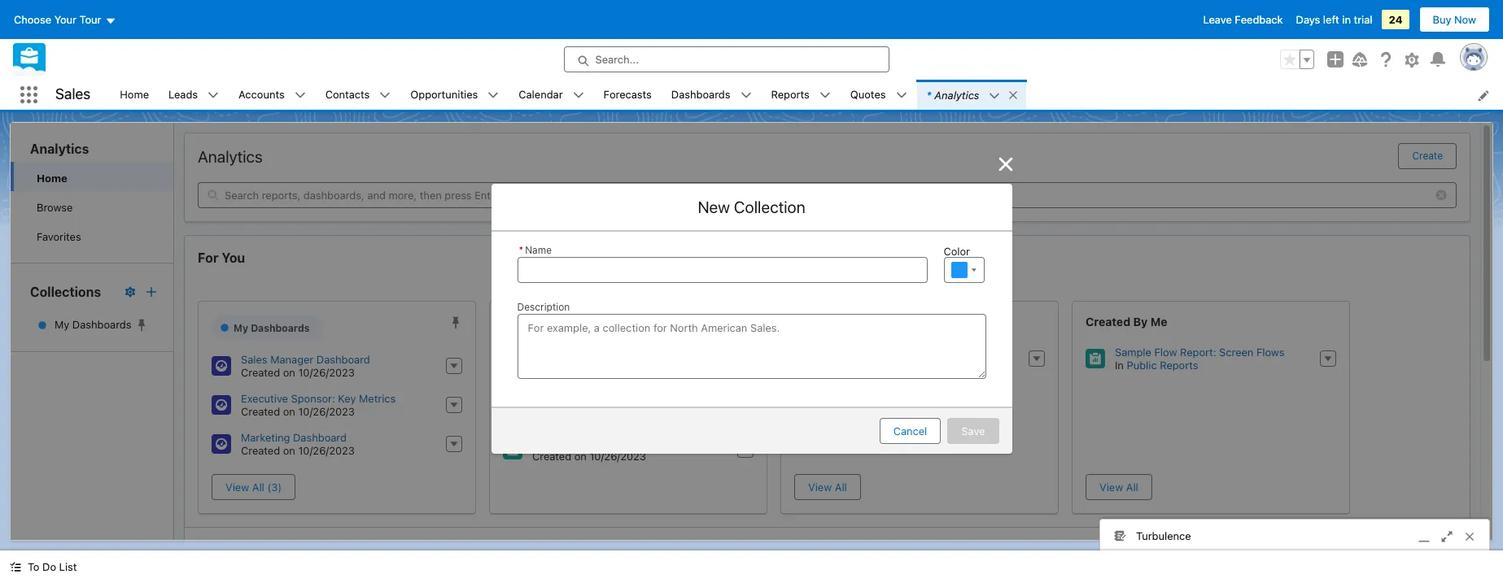 Task type: describe. For each thing, give the bounding box(es) containing it.
leads list item
[[159, 80, 229, 110]]

home
[[120, 88, 149, 101]]

text default image for accounts
[[294, 90, 306, 101]]

turbulence
[[1137, 530, 1192, 543]]

opportunities link
[[401, 80, 488, 110]]

text default image for leads
[[208, 90, 219, 101]]

buy now
[[1433, 13, 1477, 26]]

do
[[42, 561, 56, 574]]

choose
[[14, 13, 51, 26]]

choose your tour
[[14, 13, 101, 26]]

days
[[1297, 13, 1321, 26]]

text default image for reports
[[820, 90, 831, 101]]

forecasts link
[[594, 80, 662, 110]]

analytics
[[935, 88, 980, 101]]

text default image for dashboards
[[741, 90, 752, 101]]

quotes link
[[841, 80, 896, 110]]

feedback
[[1235, 13, 1284, 26]]

sales
[[55, 86, 91, 103]]

list containing home
[[110, 80, 1504, 110]]

dashboards link
[[662, 80, 741, 110]]

quotes
[[851, 88, 886, 101]]

24
[[1389, 13, 1403, 26]]

*
[[927, 88, 932, 101]]

calendar link
[[509, 80, 573, 110]]

list item containing *
[[917, 80, 1027, 110]]

dashboards list item
[[662, 80, 762, 110]]

left
[[1324, 13, 1340, 26]]

to do list
[[28, 561, 77, 574]]

trial
[[1354, 13, 1373, 26]]

days left in trial
[[1297, 13, 1373, 26]]

contacts link
[[316, 80, 380, 110]]

contacts list item
[[316, 80, 401, 110]]

search... button
[[564, 46, 890, 72]]

to do list button
[[0, 551, 87, 584]]



Task type: vqa. For each thing, say whether or not it's contained in the screenshot.
Done at bottom
no



Task type: locate. For each thing, give the bounding box(es) containing it.
text default image left the *
[[896, 90, 907, 101]]

text default image inside to do list button
[[10, 562, 21, 573]]

text default image down search... button
[[741, 90, 752, 101]]

text default image inside list item
[[1008, 89, 1020, 101]]

* analytics
[[927, 88, 980, 101]]

text default image left to
[[10, 562, 21, 573]]

reports link
[[762, 80, 820, 110]]

2 text default image from the left
[[294, 90, 306, 101]]

text default image inside "calendar" list item
[[573, 90, 584, 101]]

text default image right analytics
[[1008, 89, 1020, 101]]

leave feedback
[[1204, 13, 1284, 26]]

buy now button
[[1420, 7, 1491, 33]]

text default image inside quotes "list item"
[[896, 90, 907, 101]]

text default image right analytics
[[990, 90, 1001, 102]]

5 text default image from the left
[[990, 90, 1001, 102]]

dashboards
[[672, 88, 731, 101]]

text default image left calendar link
[[488, 90, 499, 101]]

forecasts
[[604, 88, 652, 101]]

text default image for calendar
[[573, 90, 584, 101]]

opportunities
[[411, 88, 478, 101]]

1 text default image from the left
[[208, 90, 219, 101]]

leave
[[1204, 13, 1233, 26]]

tour
[[79, 13, 101, 26]]

list
[[110, 80, 1504, 110]]

text default image inside accounts "list item"
[[294, 90, 306, 101]]

opportunities list item
[[401, 80, 509, 110]]

now
[[1455, 13, 1477, 26]]

text default image inside opportunities list item
[[488, 90, 499, 101]]

text default image right "leads"
[[208, 90, 219, 101]]

text default image for contacts
[[380, 90, 391, 101]]

text default image right the calendar on the top of page
[[573, 90, 584, 101]]

home link
[[110, 80, 159, 110]]

3 text default image from the left
[[380, 90, 391, 101]]

text default image right the reports
[[820, 90, 831, 101]]

in
[[1343, 13, 1352, 26]]

your
[[54, 13, 77, 26]]

text default image
[[1008, 89, 1020, 101], [488, 90, 499, 101], [573, 90, 584, 101], [741, 90, 752, 101], [820, 90, 831, 101], [10, 562, 21, 573]]

text default image inside the contacts list item
[[380, 90, 391, 101]]

accounts list item
[[229, 80, 316, 110]]

accounts link
[[229, 80, 294, 110]]

choose your tour button
[[13, 7, 117, 33]]

buy
[[1433, 13, 1452, 26]]

list
[[59, 561, 77, 574]]

text default image inside leads list item
[[208, 90, 219, 101]]

leads link
[[159, 80, 208, 110]]

reports
[[771, 88, 810, 101]]

accounts
[[239, 88, 285, 101]]

list item
[[917, 80, 1027, 110]]

calendar
[[519, 88, 563, 101]]

to
[[28, 561, 39, 574]]

text default image inside the "dashboards" list item
[[741, 90, 752, 101]]

4 text default image from the left
[[896, 90, 907, 101]]

group
[[1281, 50, 1315, 69]]

text default image right accounts
[[294, 90, 306, 101]]

calendar list item
[[509, 80, 594, 110]]

quotes list item
[[841, 80, 917, 110]]

text default image for quotes
[[896, 90, 907, 101]]

text default image inside list item
[[990, 90, 1001, 102]]

reports list item
[[762, 80, 841, 110]]

leads
[[169, 88, 198, 101]]

text default image right "contacts"
[[380, 90, 391, 101]]

leave feedback link
[[1204, 13, 1284, 26]]

text default image inside reports list item
[[820, 90, 831, 101]]

text default image
[[208, 90, 219, 101], [294, 90, 306, 101], [380, 90, 391, 101], [896, 90, 907, 101], [990, 90, 1001, 102]]

search...
[[596, 53, 639, 66]]

contacts
[[325, 88, 370, 101]]

text default image for opportunities
[[488, 90, 499, 101]]



